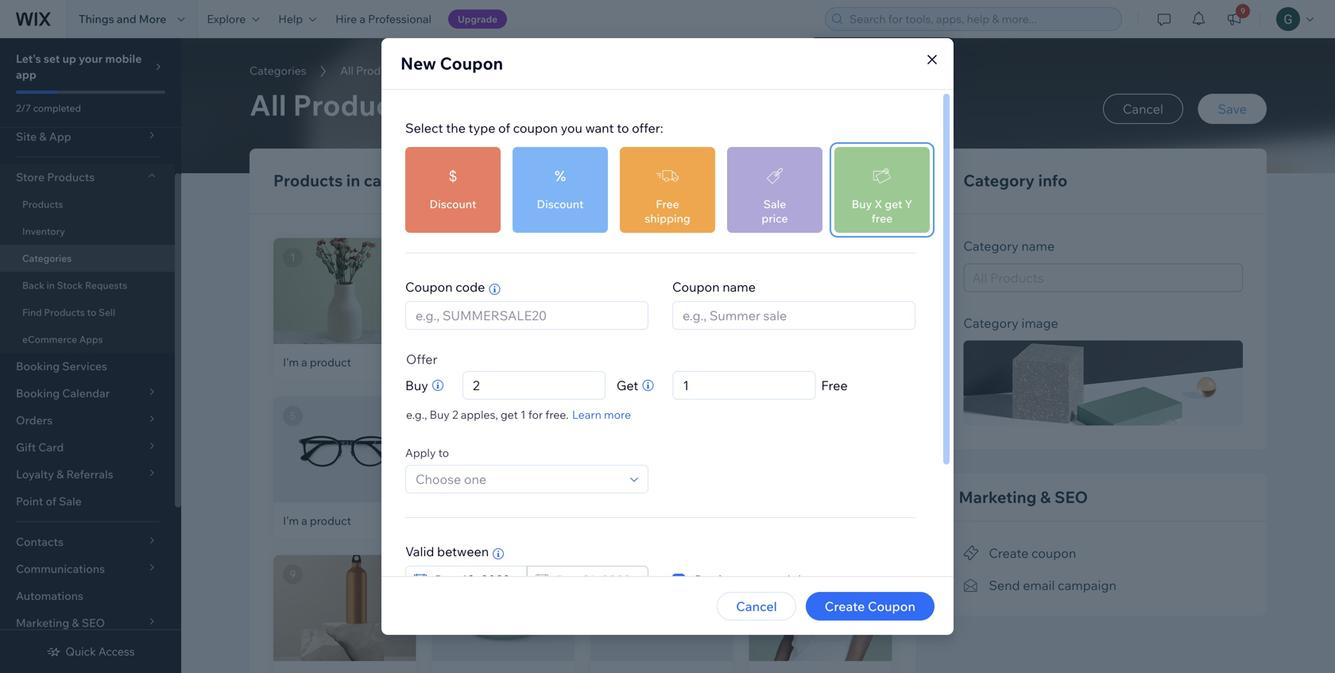 Task type: vqa. For each thing, say whether or not it's contained in the screenshot.
the bottommost Cancel button
yes



Task type: locate. For each thing, give the bounding box(es) containing it.
get left y at the top of the page
[[885, 197, 903, 211]]

1 horizontal spatial create
[[989, 545, 1029, 561]]

offer for offer
[[406, 351, 438, 367]]

free up buy
[[904, 76, 925, 89]]

1 horizontal spatial free
[[822, 378, 848, 394]]

back in stock requests
[[22, 279, 127, 291]]

items.
[[829, 118, 861, 132]]

0 vertical spatial category
[[964, 171, 1035, 190]]

cancel
[[1123, 101, 1164, 117], [736, 599, 777, 615]]

0 vertical spatial all
[[340, 64, 354, 78]]

1 horizontal spatial your
[[859, 47, 883, 61]]

customers
[[829, 61, 884, 75]]

in inside sidebar element
[[47, 279, 55, 291]]

your up customers
[[859, 47, 883, 61]]

of right number
[[911, 104, 921, 118]]

buy left x
[[852, 197, 873, 211]]

1 category from the top
[[964, 171, 1035, 190]]

more
[[139, 12, 166, 26]]

all products form
[[181, 38, 1336, 673]]

0 horizontal spatial sale
[[59, 495, 82, 508]]

2 vertical spatial buy
[[430, 408, 450, 422]]

category
[[964, 171, 1035, 190], [964, 238, 1019, 254], [964, 315, 1019, 331]]

0 vertical spatial categories
[[250, 64, 307, 78]]

for
[[887, 76, 902, 89], [529, 408, 543, 422]]

for right 1
[[529, 408, 543, 422]]

set inside don't set an end date option
[[730, 572, 748, 588]]

between
[[437, 544, 489, 560]]

1 horizontal spatial categories
[[250, 64, 307, 78]]

coupon up send email campaign
[[1032, 545, 1077, 561]]

promote coupon image
[[964, 546, 980, 561]]

1 vertical spatial get
[[501, 408, 518, 422]]

number
[[868, 104, 908, 118]]

12
[[440, 171, 457, 190]]

e.g., Summer sale field
[[678, 302, 910, 329]]

2 vertical spatial to
[[439, 446, 449, 460]]

sale inside sidebar element
[[59, 495, 82, 508]]

send
[[989, 578, 1021, 594]]

1 vertical spatial to
[[87, 307, 96, 318]]

point of sale link
[[0, 488, 175, 515]]

products in category 12
[[274, 171, 457, 190]]

0 horizontal spatial get
[[501, 408, 518, 422]]

a inside hire a professional link
[[360, 12, 366, 26]]

categories link up back in stock requests
[[0, 245, 175, 272]]

they
[[860, 90, 883, 104]]

free inside buy x get y free
[[872, 212, 893, 225]]

0 horizontal spatial for
[[529, 408, 543, 422]]

category image
[[964, 315, 1059, 331]]

create coupon button
[[806, 592, 935, 621]]

2/7 completed
[[16, 102, 81, 114]]

find
[[22, 307, 42, 318]]

coupon inside create coupon button
[[1032, 545, 1077, 561]]

1 vertical spatial categories link
[[0, 245, 175, 272]]

0 horizontal spatial name
[[723, 279, 756, 295]]

completed
[[33, 102, 81, 114]]

0 horizontal spatial free
[[872, 212, 893, 225]]

offer up customers
[[829, 47, 857, 61]]

0 vertical spatial of
[[911, 104, 921, 118]]

buy up e.g.,
[[406, 378, 428, 394]]

0 horizontal spatial your
[[79, 52, 103, 66]]

1 vertical spatial sale
[[59, 495, 82, 508]]

info
[[1039, 171, 1068, 190]]

0 vertical spatial free
[[656, 197, 680, 211]]

quick access
[[65, 645, 135, 659]]

1 horizontal spatial categories link
[[242, 63, 315, 79]]

1 horizontal spatial offer
[[829, 47, 857, 61]]

free for free shipping
[[656, 197, 680, 211]]

in inside all products form
[[347, 171, 360, 190]]

1 vertical spatial cancel button
[[717, 592, 797, 621]]

of inside offer your customers something for free when they buy a certain number of items.
[[911, 104, 921, 118]]

1 horizontal spatial discount
[[537, 197, 584, 211]]

0 vertical spatial get
[[885, 197, 903, 211]]

0 horizontal spatial offer
[[406, 351, 438, 367]]

0 vertical spatial create
[[989, 545, 1029, 561]]

name
[[1022, 238, 1055, 254], [723, 279, 756, 295]]

when
[[829, 90, 857, 104]]

offer inside offer your customers something for free when they buy a certain number of items.
[[829, 47, 857, 61]]

coupon left the you
[[513, 120, 558, 136]]

name up e.g., summer sale field
[[723, 279, 756, 295]]

free inside offer your customers something for free when they buy a certain number of items.
[[904, 76, 925, 89]]

1 horizontal spatial name
[[1022, 238, 1055, 254]]

your right up
[[79, 52, 103, 66]]

in
[[347, 171, 360, 190], [47, 279, 55, 291]]

2 horizontal spatial to
[[617, 120, 629, 136]]

Search for tools, apps, help & more... field
[[845, 8, 1117, 30]]

to left sell
[[87, 307, 96, 318]]

to right want
[[617, 120, 629, 136]]

9 button
[[1217, 0, 1252, 38]]

9
[[1241, 6, 1246, 16]]

0 vertical spatial free
[[904, 76, 925, 89]]

0 vertical spatial to
[[617, 120, 629, 136]]

free down x
[[872, 212, 893, 225]]

0 horizontal spatial buy
[[406, 378, 428, 394]]

categories link down help
[[242, 63, 315, 79]]

app
[[16, 68, 36, 82]]

2 category from the top
[[964, 238, 1019, 254]]

inventory
[[22, 225, 65, 237]]

1 vertical spatial name
[[723, 279, 756, 295]]

sale inside sale price
[[764, 197, 787, 211]]

0 vertical spatial categories link
[[242, 63, 315, 79]]

offer
[[829, 47, 857, 61], [406, 351, 438, 367]]

end
[[768, 572, 791, 588]]

your inside offer your customers something for free when they buy a certain number of items.
[[859, 47, 883, 61]]

valid between
[[406, 544, 489, 560]]

2 vertical spatial category
[[964, 315, 1019, 331]]

%
[[555, 167, 566, 185]]

in for stock
[[47, 279, 55, 291]]

0 horizontal spatial free
[[656, 197, 680, 211]]

Category name text field
[[964, 264, 1244, 292]]

name down info
[[1022, 238, 1055, 254]]

new coupon
[[401, 53, 503, 74]]

1 vertical spatial cancel
[[736, 599, 777, 615]]

product
[[310, 355, 351, 369], [469, 355, 510, 369], [627, 355, 669, 369], [786, 355, 827, 369], [310, 514, 351, 528], [469, 514, 510, 528], [627, 514, 669, 528], [786, 514, 827, 528]]

1 vertical spatial offer
[[406, 351, 438, 367]]

create for create coupon
[[989, 545, 1029, 561]]

free.
[[546, 408, 569, 422]]

type
[[469, 120, 496, 136]]

set left up
[[44, 52, 60, 66]]

1 vertical spatial in
[[47, 279, 55, 291]]

1 vertical spatial free
[[822, 378, 848, 394]]

0 horizontal spatial set
[[44, 52, 60, 66]]

1 vertical spatial set
[[730, 572, 748, 588]]

of right type
[[499, 120, 510, 136]]

discount down % at the left of the page
[[537, 197, 584, 211]]

buy for buy x get y free
[[852, 197, 873, 211]]

cancel button inside all products form
[[1104, 94, 1184, 124]]

to right apply
[[439, 446, 449, 460]]

2 horizontal spatial of
[[911, 104, 921, 118]]

0 vertical spatial cancel
[[1123, 101, 1164, 117]]

0 vertical spatial cancel button
[[1104, 94, 1184, 124]]

0 horizontal spatial create
[[825, 599, 865, 615]]

$
[[449, 168, 457, 184]]

sale
[[764, 197, 787, 211], [59, 495, 82, 508]]

2 horizontal spatial buy
[[852, 197, 873, 211]]

set
[[44, 52, 60, 66], [730, 572, 748, 588]]

learn
[[572, 408, 602, 422]]

store products
[[16, 170, 95, 184]]

category down the category info
[[964, 238, 1019, 254]]

0 vertical spatial set
[[44, 52, 60, 66]]

1 vertical spatial of
[[499, 120, 510, 136]]

ecommerce apps link
[[0, 326, 175, 353]]

to
[[617, 120, 629, 136], [87, 307, 96, 318], [439, 446, 449, 460]]

1 vertical spatial buy
[[406, 378, 428, 394]]

1 vertical spatial coupon
[[1032, 545, 1077, 561]]

to inside sidebar element
[[87, 307, 96, 318]]

1 horizontal spatial free
[[904, 76, 925, 89]]

1 horizontal spatial cancel button
[[1104, 94, 1184, 124]]

buy left the 2
[[430, 408, 450, 422]]

access
[[98, 645, 135, 659]]

0 vertical spatial offer
[[829, 47, 857, 61]]

categories down help
[[250, 64, 307, 78]]

coupon
[[513, 120, 558, 136], [1032, 545, 1077, 561]]

free inside free shipping
[[656, 197, 680, 211]]

category for category name
[[964, 238, 1019, 254]]

1 vertical spatial all
[[250, 87, 287, 123]]

products link
[[0, 191, 175, 218]]

1 vertical spatial create
[[825, 599, 865, 615]]

want
[[586, 120, 614, 136]]

1 vertical spatial category
[[964, 238, 1019, 254]]

1 vertical spatial free
[[872, 212, 893, 225]]

2 discount from the left
[[537, 197, 584, 211]]

set left an
[[730, 572, 748, 588]]

category left the image on the right top of the page
[[964, 315, 1019, 331]]

create inside all products form
[[989, 545, 1029, 561]]

more
[[604, 408, 631, 422]]

find products to sell link
[[0, 299, 175, 326]]

categories link
[[242, 63, 315, 79], [0, 245, 175, 272]]

offer up e.g.,
[[406, 351, 438, 367]]

None field
[[679, 372, 811, 399], [430, 567, 522, 594], [552, 567, 643, 594], [679, 372, 811, 399], [430, 567, 522, 594], [552, 567, 643, 594]]

up
[[62, 52, 76, 66]]

set inside the let's set up your mobile app
[[44, 52, 60, 66]]

your inside the let's set up your mobile app
[[79, 52, 103, 66]]

point
[[16, 495, 43, 508]]

for up buy
[[887, 76, 902, 89]]

0 horizontal spatial of
[[46, 495, 56, 508]]

0 horizontal spatial all
[[250, 87, 287, 123]]

1 horizontal spatial buy
[[430, 408, 450, 422]]

something
[[829, 76, 885, 89]]

0 vertical spatial all products
[[340, 64, 403, 78]]

categories down 'inventory'
[[22, 252, 72, 264]]

sell
[[99, 307, 115, 318]]

of inside sidebar element
[[46, 495, 56, 508]]

sale right the point
[[59, 495, 82, 508]]

0 horizontal spatial categories link
[[0, 245, 175, 272]]

0 vertical spatial buy
[[852, 197, 873, 211]]

i'm a product
[[283, 355, 351, 369], [442, 355, 510, 369], [600, 355, 669, 369], [759, 355, 827, 369], [283, 514, 351, 528], [442, 514, 510, 528], [600, 514, 669, 528], [759, 514, 827, 528]]

1 horizontal spatial get
[[885, 197, 903, 211]]

0 vertical spatial for
[[887, 76, 902, 89]]

name inside all products form
[[1022, 238, 1055, 254]]

of right the point
[[46, 495, 56, 508]]

marketing & seo
[[959, 487, 1089, 507]]

1 horizontal spatial sale
[[764, 197, 787, 211]]

3 category from the top
[[964, 315, 1019, 331]]

discount down 12 at the top left
[[430, 197, 477, 211]]

0 horizontal spatial discount
[[430, 197, 477, 211]]

buy inside buy x get y free
[[852, 197, 873, 211]]

1 vertical spatial categories
[[22, 252, 72, 264]]

don't
[[695, 572, 727, 588]]

1 discount from the left
[[430, 197, 477, 211]]

sale up price
[[764, 197, 787, 211]]

0 vertical spatial sale
[[764, 197, 787, 211]]

in left category
[[347, 171, 360, 190]]

1 horizontal spatial in
[[347, 171, 360, 190]]

in for category
[[347, 171, 360, 190]]

get left 1
[[501, 408, 518, 422]]

code
[[456, 279, 485, 295]]

1 horizontal spatial cancel
[[1123, 101, 1164, 117]]

category
[[364, 171, 432, 190]]

create coupon
[[825, 599, 916, 615]]

y
[[905, 197, 913, 211]]

e.g.,
[[406, 408, 427, 422]]

1 vertical spatial all products
[[250, 87, 418, 123]]

2 vertical spatial of
[[46, 495, 56, 508]]

marketing
[[959, 487, 1037, 507]]

discount
[[430, 197, 477, 211], [537, 197, 584, 211]]

0 horizontal spatial categories
[[22, 252, 72, 264]]

1 horizontal spatial for
[[887, 76, 902, 89]]

you
[[561, 120, 583, 136]]

categories
[[250, 64, 307, 78], [22, 252, 72, 264]]

create
[[989, 545, 1029, 561], [825, 599, 865, 615]]

in right back on the top left of the page
[[47, 279, 55, 291]]

buy
[[852, 197, 873, 211], [406, 378, 428, 394], [430, 408, 450, 422]]

e.g., SUMMERSALE20 field
[[411, 302, 643, 329]]

0 horizontal spatial in
[[47, 279, 55, 291]]

0 vertical spatial name
[[1022, 238, 1055, 254]]

0 horizontal spatial to
[[87, 307, 96, 318]]

set for let's
[[44, 52, 60, 66]]

0 vertical spatial in
[[347, 171, 360, 190]]

point of sale
[[16, 495, 82, 508]]

apply
[[406, 446, 436, 460]]

free for free
[[822, 378, 848, 394]]

category left info
[[964, 171, 1035, 190]]

let's set up your mobile app
[[16, 52, 142, 82]]

1 horizontal spatial set
[[730, 572, 748, 588]]

1 horizontal spatial all
[[340, 64, 354, 78]]

Buy field
[[468, 372, 600, 399]]

automations
[[16, 589, 83, 603]]

1 horizontal spatial coupon
[[1032, 545, 1077, 561]]

coupon
[[440, 53, 503, 74], [406, 279, 453, 295], [673, 279, 720, 295], [868, 599, 916, 615]]

things
[[79, 12, 114, 26]]

0 horizontal spatial coupon
[[513, 120, 558, 136]]



Task type: describe. For each thing, give the bounding box(es) containing it.
hire
[[336, 12, 357, 26]]

0 horizontal spatial cancel button
[[717, 592, 797, 621]]

store products button
[[0, 164, 175, 191]]

save
[[1219, 101, 1248, 117]]

and
[[117, 12, 136, 26]]

date
[[794, 572, 821, 588]]

offer your customers something for free when they buy a certain number of items.
[[829, 47, 925, 132]]

x
[[875, 197, 883, 211]]

get inside buy x get y free
[[885, 197, 903, 211]]

help
[[279, 12, 303, 26]]

1 horizontal spatial of
[[499, 120, 510, 136]]

email
[[1023, 578, 1056, 594]]

buy x get y free
[[852, 197, 913, 225]]

image
[[1022, 315, 1059, 331]]

learn more link
[[572, 408, 631, 422]]

explore
[[207, 12, 246, 26]]

buy for buy
[[406, 378, 428, 394]]

upgrade button
[[448, 10, 507, 29]]

upgrade
[[458, 13, 498, 25]]

help button
[[269, 0, 326, 38]]

offer:
[[632, 120, 664, 136]]

seo
[[1055, 487, 1089, 507]]

cancel inside all products form
[[1123, 101, 1164, 117]]

Choose one field
[[411, 466, 626, 493]]

promote newsletter image
[[964, 579, 980, 593]]

save button
[[1199, 94, 1267, 124]]

category for category image
[[964, 315, 1019, 331]]

campaign
[[1058, 578, 1117, 594]]

1 vertical spatial for
[[529, 408, 543, 422]]

offer for offer your customers something for free when they buy a certain number of items.
[[829, 47, 857, 61]]

create for create coupon
[[825, 599, 865, 615]]

products inside popup button
[[47, 170, 95, 184]]

an
[[751, 572, 765, 588]]

coupon name
[[673, 279, 756, 295]]

quick access button
[[46, 645, 135, 659]]

sale price
[[762, 197, 788, 225]]

create coupon button
[[964, 541, 1077, 564]]

things and more
[[79, 12, 166, 26]]

apps
[[79, 334, 103, 345]]

1
[[521, 408, 526, 422]]

find products to sell
[[22, 307, 115, 318]]

category info
[[964, 171, 1068, 190]]

categories link inside all products form
[[242, 63, 315, 79]]

0 horizontal spatial cancel
[[736, 599, 777, 615]]

&
[[1041, 487, 1051, 507]]

hire a professional
[[336, 12, 432, 26]]

requests
[[85, 279, 127, 291]]

for inside offer your customers something for free when they buy a certain number of items.
[[887, 76, 902, 89]]

back
[[22, 279, 45, 291]]

booking services link
[[0, 353, 175, 380]]

shipping
[[645, 212, 691, 225]]

certain
[[829, 104, 865, 118]]

2/7
[[16, 102, 31, 114]]

mobile
[[105, 52, 142, 66]]

professional
[[368, 12, 432, 26]]

category for category info
[[964, 171, 1035, 190]]

the
[[446, 120, 466, 136]]

categories inside all products form
[[250, 64, 307, 78]]

0 vertical spatial coupon
[[513, 120, 558, 136]]

name for coupon name
[[723, 279, 756, 295]]

discount for $
[[430, 197, 477, 211]]

1 horizontal spatial to
[[439, 446, 449, 460]]

stock
[[57, 279, 83, 291]]

don't set an end date
[[695, 572, 821, 588]]

hire a professional link
[[326, 0, 441, 38]]

new
[[401, 53, 436, 74]]

get
[[617, 378, 639, 394]]

apples,
[[461, 408, 498, 422]]

buy
[[885, 90, 905, 104]]

booking
[[16, 359, 60, 373]]

a inside offer your customers something for free when they buy a certain number of items.
[[907, 90, 913, 104]]

discount for %
[[537, 197, 584, 211]]

inventory link
[[0, 218, 175, 245]]

category name
[[964, 238, 1055, 254]]

Don't set an end date checkbox
[[673, 571, 821, 590]]

set for don't
[[730, 572, 748, 588]]

name for category name
[[1022, 238, 1055, 254]]

price
[[762, 212, 788, 225]]

select the type of coupon you want to offer:
[[406, 120, 664, 136]]

quick
[[65, 645, 96, 659]]

back in stock requests link
[[0, 272, 175, 299]]

categories inside sidebar element
[[22, 252, 72, 264]]

store
[[16, 170, 45, 184]]

select
[[406, 120, 443, 136]]

coupon code
[[406, 279, 485, 295]]

coupon inside button
[[868, 599, 916, 615]]

sidebar element
[[0, 38, 181, 673]]

apply to
[[406, 446, 449, 460]]

free shipping
[[645, 197, 691, 225]]

send email campaign button
[[964, 574, 1117, 597]]

services
[[62, 359, 107, 373]]



